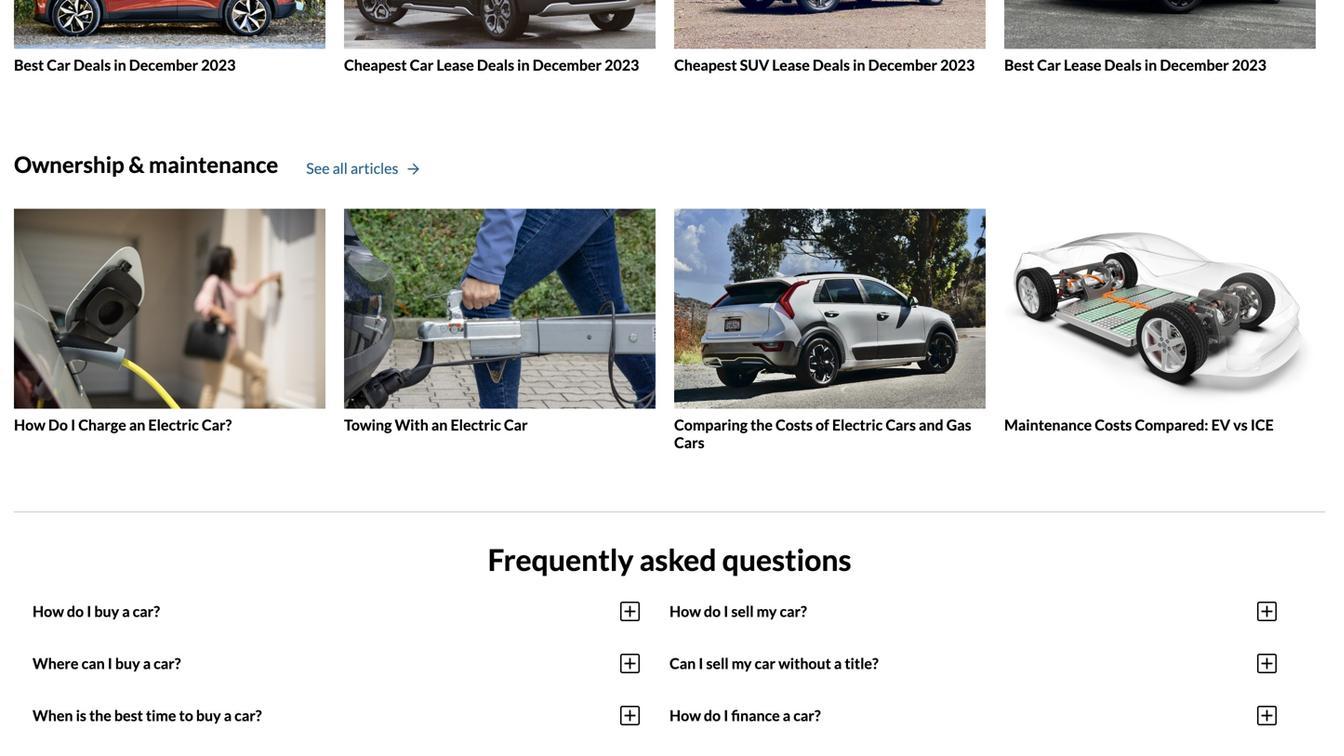 Task type: locate. For each thing, give the bounding box(es) containing it.
gas
[[947, 416, 972, 434]]

1 horizontal spatial cheapest
[[674, 56, 737, 74]]

in down cheapest car lease deals in december 2023 image
[[517, 56, 530, 74]]

maintenance costs compared: ev vs ice image
[[1005, 209, 1316, 409]]

ownership & maintenance
[[14, 151, 278, 178]]

best car deals in december 2023
[[14, 56, 236, 74]]

i for how do i charge an electric car?
[[71, 416, 75, 434]]

how do i charge an electric car?
[[14, 416, 232, 434]]

1 horizontal spatial my
[[757, 602, 777, 621]]

2 2023 from the left
[[605, 56, 639, 74]]

plus square image for how do i sell my car?
[[1258, 600, 1277, 623]]

2 lease from the left
[[772, 56, 810, 74]]

how do i buy a car?
[[33, 602, 160, 621]]

where can i buy a car? button
[[33, 638, 640, 690]]

deals down best car lease deals in december 2023 image
[[1105, 56, 1142, 74]]

plus square image inside where can i buy a car? 'dropdown button'
[[620, 652, 640, 675]]

car? up where can i buy a car?
[[133, 602, 160, 621]]

a for how do i finance a car?
[[783, 707, 791, 725]]

electric left car?
[[148, 416, 199, 434]]

2023 for cheapest car lease deals in december 2023
[[605, 56, 639, 74]]

1 costs from the left
[[776, 416, 813, 434]]

4 december from the left
[[1160, 56, 1230, 74]]

how do i charge an electric car? link
[[14, 209, 326, 434]]

2023 inside 'link'
[[941, 56, 975, 74]]

i for how do i buy a car?
[[87, 602, 91, 621]]

car? inside 'dropdown button'
[[154, 655, 181, 673]]

cheapest for cheapest car lease deals in december 2023
[[344, 56, 407, 74]]

the right 'comparing'
[[751, 416, 773, 434]]

best
[[14, 56, 44, 74], [1005, 56, 1035, 74]]

0 horizontal spatial sell
[[706, 655, 729, 673]]

1 horizontal spatial sell
[[732, 602, 754, 621]]

car? for how do i sell my car?
[[780, 602, 807, 621]]

in inside 'link'
[[853, 56, 866, 74]]

lease down best car lease deals in december 2023 image
[[1064, 56, 1102, 74]]

in down best car deals in december 2023 image
[[114, 56, 126, 74]]

when
[[33, 707, 73, 725]]

4 deals from the left
[[1105, 56, 1142, 74]]

1 horizontal spatial lease
[[772, 56, 810, 74]]

1 horizontal spatial an
[[432, 416, 448, 434]]

in
[[114, 56, 126, 74], [517, 56, 530, 74], [853, 56, 866, 74], [1145, 56, 1157, 74]]

do down 'asked'
[[704, 602, 721, 621]]

when is the best time to buy a car? button
[[33, 690, 640, 742]]

in for cheapest car lease deals in december 2023
[[517, 56, 530, 74]]

2 best from the left
[[1005, 56, 1035, 74]]

when is the best time to buy a car?
[[33, 707, 262, 725]]

plus square image inside how do i finance a car? dropdown button
[[1258, 705, 1277, 727]]

deals down cheapest car lease deals in december 2023 image
[[477, 56, 515, 74]]

0 horizontal spatial best
[[14, 56, 44, 74]]

car? right finance
[[794, 707, 821, 725]]

0 horizontal spatial an
[[129, 416, 145, 434]]

compared:
[[1135, 416, 1209, 434]]

do left finance
[[704, 707, 721, 725]]

car? up time
[[154, 655, 181, 673]]

electric inside comparing the costs of electric cars and gas cars
[[832, 416, 883, 434]]

0 horizontal spatial the
[[89, 707, 111, 725]]

0 vertical spatial sell
[[732, 602, 754, 621]]

electric
[[148, 416, 199, 434], [451, 416, 501, 434], [832, 416, 883, 434]]

0 horizontal spatial electric
[[148, 416, 199, 434]]

car for best car deals in december 2023
[[47, 56, 71, 74]]

december down best car deals in december 2023 image
[[129, 56, 198, 74]]

see
[[306, 159, 330, 177]]

i for how do i sell my car?
[[724, 602, 729, 621]]

0 horizontal spatial lease
[[437, 56, 474, 74]]

3 december from the left
[[869, 56, 938, 74]]

arrow right image
[[408, 163, 419, 176]]

cheapest
[[344, 56, 407, 74], [674, 56, 737, 74]]

my
[[757, 602, 777, 621], [732, 655, 752, 673]]

3 in from the left
[[853, 56, 866, 74]]

4 in from the left
[[1145, 56, 1157, 74]]

1 lease from the left
[[437, 56, 474, 74]]

1 cheapest from the left
[[344, 56, 407, 74]]

sell up can i sell my car without a title? at bottom
[[732, 602, 754, 621]]

ice
[[1251, 416, 1274, 434]]

1 vertical spatial my
[[732, 655, 752, 673]]

buy
[[94, 602, 119, 621], [115, 655, 140, 673], [196, 707, 221, 725]]

a left title?
[[834, 655, 842, 673]]

how for how do i sell my car?
[[670, 602, 701, 621]]

my left car
[[732, 655, 752, 673]]

1 horizontal spatial best
[[1005, 56, 1035, 74]]

deals inside best car lease deals in december 2023 link
[[1105, 56, 1142, 74]]

deals
[[73, 56, 111, 74], [477, 56, 515, 74], [813, 56, 850, 74], [1105, 56, 1142, 74]]

with
[[395, 416, 429, 434]]

a
[[122, 602, 130, 621], [143, 655, 151, 673], [834, 655, 842, 673], [224, 707, 232, 725], [783, 707, 791, 725]]

do up can
[[67, 602, 84, 621]]

i inside dropdown button
[[724, 602, 729, 621]]

how do i finance a car? button
[[670, 690, 1277, 742]]

lease down cheapest car lease deals in december 2023 image
[[437, 56, 474, 74]]

plus square image inside how do i buy a car? dropdown button
[[620, 600, 640, 623]]

i inside 'dropdown button'
[[108, 655, 112, 673]]

car
[[755, 655, 776, 673]]

vs
[[1234, 416, 1248, 434]]

december down "cheapest suv lease deals in december 2023" image
[[869, 56, 938, 74]]

december for cheapest suv lease deals in december 2023
[[869, 56, 938, 74]]

a right to
[[224, 707, 232, 725]]

best car deals in december 2023 link
[[14, 0, 326, 74]]

2023 for best car lease deals in december 2023
[[1232, 56, 1267, 74]]

in down best car lease deals in december 2023 image
[[1145, 56, 1157, 74]]

can
[[81, 655, 105, 673]]

car? for where can i buy a car?
[[154, 655, 181, 673]]

1 plus square image from the left
[[620, 705, 640, 727]]

do inside dropdown button
[[704, 602, 721, 621]]

car? inside dropdown button
[[780, 602, 807, 621]]

plus square image inside "can i sell my car without a title?" dropdown button
[[1258, 652, 1277, 675]]

do for sell
[[704, 602, 721, 621]]

best car deals in december 2023 image
[[14, 0, 326, 49]]

costs
[[776, 416, 813, 434], [1095, 416, 1132, 434]]

car?
[[133, 602, 160, 621], [780, 602, 807, 621], [154, 655, 181, 673], [235, 707, 262, 725], [794, 707, 821, 725]]

costs left of
[[776, 416, 813, 434]]

ownership
[[14, 151, 124, 178]]

plus square image for where can i buy a car?
[[620, 652, 640, 675]]

2 vertical spatial buy
[[196, 707, 221, 725]]

car
[[47, 56, 71, 74], [410, 56, 434, 74], [1037, 56, 1061, 74], [504, 416, 528, 434]]

the inside comparing the costs of electric cars and gas cars
[[751, 416, 773, 434]]

1 horizontal spatial the
[[751, 416, 773, 434]]

0 vertical spatial buy
[[94, 602, 119, 621]]

plus square image inside 'when is the best time to buy a car?' dropdown button
[[620, 705, 640, 727]]

2 electric from the left
[[451, 416, 501, 434]]

without
[[779, 655, 831, 673]]

plus square image inside how do i sell my car? dropdown button
[[1258, 600, 1277, 623]]

2 plus square image from the left
[[1258, 705, 1277, 727]]

how do i finance a car?
[[670, 707, 821, 725]]

how for how do i finance a car?
[[670, 707, 701, 725]]

buy inside 'dropdown button'
[[115, 655, 140, 673]]

cheapest car lease deals in december 2023 image
[[344, 0, 656, 49]]

deals inside cheapest car lease deals in december 2023 link
[[477, 56, 515, 74]]

towing with an electric car link
[[344, 209, 656, 434]]

1 2023 from the left
[[201, 56, 236, 74]]

how inside dropdown button
[[670, 602, 701, 621]]

2 horizontal spatial lease
[[1064, 56, 1102, 74]]

december
[[129, 56, 198, 74], [533, 56, 602, 74], [869, 56, 938, 74], [1160, 56, 1230, 74]]

1 best from the left
[[14, 56, 44, 74]]

2 december from the left
[[533, 56, 602, 74]]

maintenance costs compared: ev vs ice link
[[1005, 209, 1316, 434]]

a up where can i buy a car?
[[122, 602, 130, 621]]

0 vertical spatial the
[[751, 416, 773, 434]]

cars
[[886, 416, 916, 434], [674, 434, 705, 452]]

cheapest inside 'link'
[[674, 56, 737, 74]]

costs left the compared:
[[1095, 416, 1132, 434]]

an right with
[[432, 416, 448, 434]]

0 horizontal spatial plus square image
[[620, 705, 640, 727]]

electric right with
[[451, 416, 501, 434]]

deals down best car deals in december 2023 image
[[73, 56, 111, 74]]

to
[[179, 707, 193, 725]]

the right is
[[89, 707, 111, 725]]

1 electric from the left
[[148, 416, 199, 434]]

cheapest for cheapest suv lease deals in december 2023
[[674, 56, 737, 74]]

1 vertical spatial sell
[[706, 655, 729, 673]]

plus square image
[[620, 600, 640, 623], [1258, 600, 1277, 623], [620, 652, 640, 675], [1258, 652, 1277, 675]]

lease right suv
[[772, 56, 810, 74]]

car? down the questions
[[780, 602, 807, 621]]

2 in from the left
[[517, 56, 530, 74]]

buy right can
[[115, 655, 140, 673]]

2 deals from the left
[[477, 56, 515, 74]]

how
[[14, 416, 45, 434], [33, 602, 64, 621], [670, 602, 701, 621], [670, 707, 701, 725]]

do
[[67, 602, 84, 621], [704, 602, 721, 621], [704, 707, 721, 725]]

i
[[71, 416, 75, 434], [87, 602, 91, 621], [724, 602, 729, 621], [108, 655, 112, 673], [699, 655, 704, 673], [724, 707, 729, 725]]

costs inside comparing the costs of electric cars and gas cars
[[776, 416, 813, 434]]

see all articles
[[306, 159, 399, 177]]

1 horizontal spatial electric
[[451, 416, 501, 434]]

best for best car lease deals in december 2023
[[1005, 56, 1035, 74]]

buy for can
[[115, 655, 140, 673]]

comparing the costs of electric cars and gas cars link
[[674, 209, 986, 452]]

lease for best car lease deals in december 2023
[[1064, 56, 1102, 74]]

2 cheapest from the left
[[674, 56, 737, 74]]

deals down "cheapest suv lease deals in december 2023" image
[[813, 56, 850, 74]]

best car lease deals in december 2023 link
[[1005, 0, 1316, 74]]

3 electric from the left
[[832, 416, 883, 434]]

time
[[146, 707, 176, 725]]

where can i buy a car?
[[33, 655, 181, 673]]

1 vertical spatial buy
[[115, 655, 140, 673]]

sell right can
[[706, 655, 729, 673]]

1 horizontal spatial costs
[[1095, 416, 1132, 434]]

sell
[[732, 602, 754, 621], [706, 655, 729, 673]]

4 2023 from the left
[[1232, 56, 1267, 74]]

3 2023 from the left
[[941, 56, 975, 74]]

0 horizontal spatial cheapest
[[344, 56, 407, 74]]

how do i buy a car? button
[[33, 585, 640, 638]]

how left do
[[14, 416, 45, 434]]

2 costs from the left
[[1095, 416, 1132, 434]]

an right charge
[[129, 416, 145, 434]]

and
[[919, 416, 944, 434]]

2023
[[201, 56, 236, 74], [605, 56, 639, 74], [941, 56, 975, 74], [1232, 56, 1267, 74]]

december down cheapest car lease deals in december 2023 image
[[533, 56, 602, 74]]

0 horizontal spatial costs
[[776, 416, 813, 434]]

0 horizontal spatial my
[[732, 655, 752, 673]]

electric right of
[[832, 416, 883, 434]]

1 deals from the left
[[73, 56, 111, 74]]

plus square image for how do i finance a car?
[[1258, 705, 1277, 727]]

how down can
[[670, 707, 701, 725]]

in down "cheapest suv lease deals in december 2023" image
[[853, 56, 866, 74]]

deals inside the cheapest suv lease deals in december 2023 'link'
[[813, 56, 850, 74]]

how up can
[[670, 602, 701, 621]]

buy right to
[[196, 707, 221, 725]]

lease
[[437, 56, 474, 74], [772, 56, 810, 74], [1064, 56, 1102, 74]]

an
[[129, 416, 145, 434], [432, 416, 448, 434]]

cheapest suv lease deals in december 2023 image
[[674, 0, 986, 49]]

1 horizontal spatial plus square image
[[1258, 705, 1277, 727]]

0 vertical spatial my
[[757, 602, 777, 621]]

deals inside best car deals in december 2023 link
[[73, 56, 111, 74]]

title?
[[845, 655, 879, 673]]

&
[[129, 151, 145, 178]]

my up car
[[757, 602, 777, 621]]

3 lease from the left
[[1064, 56, 1102, 74]]

the
[[751, 416, 773, 434], [89, 707, 111, 725]]

plus square image
[[620, 705, 640, 727], [1258, 705, 1277, 727]]

december down best car lease deals in december 2023 image
[[1160, 56, 1230, 74]]

3 deals from the left
[[813, 56, 850, 74]]

deals for best car lease deals in december 2023
[[1105, 56, 1142, 74]]

a right finance
[[783, 707, 791, 725]]

maintenance
[[149, 151, 278, 178]]

how do i charge an electric car? image
[[14, 209, 326, 409]]

2 horizontal spatial electric
[[832, 416, 883, 434]]

1 vertical spatial the
[[89, 707, 111, 725]]

december inside 'link'
[[869, 56, 938, 74]]

how do i sell my car?
[[670, 602, 807, 621]]

my inside how do i sell my car? dropdown button
[[757, 602, 777, 621]]

lease inside 'link'
[[772, 56, 810, 74]]

how do i sell my car? button
[[670, 585, 1277, 638]]

all
[[333, 159, 348, 177]]

buy up where can i buy a car?
[[94, 602, 119, 621]]

a up when is the best time to buy a car?
[[143, 655, 151, 673]]

how up where
[[33, 602, 64, 621]]

a inside 'dropdown button'
[[143, 655, 151, 673]]



Task type: vqa. For each thing, say whether or not it's contained in the screenshot.
4th 2023 from the right
yes



Task type: describe. For each thing, give the bounding box(es) containing it.
car for cheapest car lease deals in december 2023
[[410, 56, 434, 74]]

deals for cheapest suv lease deals in december 2023
[[813, 56, 850, 74]]

maintenance costs compared: ev vs ice
[[1005, 416, 1274, 434]]

cheapest suv lease deals in december 2023 link
[[674, 0, 986, 74]]

december for cheapest car lease deals in december 2023
[[533, 56, 602, 74]]

i for how do i finance a car?
[[724, 707, 729, 725]]

0 horizontal spatial cars
[[674, 434, 705, 452]]

charge
[[78, 416, 126, 434]]

can
[[670, 655, 696, 673]]

do for finance
[[704, 707, 721, 725]]

car? for how do i buy a car?
[[133, 602, 160, 621]]

cheapest suv lease deals in december 2023
[[674, 56, 975, 74]]

asked
[[640, 542, 717, 578]]

in for best car lease deals in december 2023
[[1145, 56, 1157, 74]]

sell inside dropdown button
[[732, 602, 754, 621]]

how for how do i buy a car?
[[33, 602, 64, 621]]

sell inside dropdown button
[[706, 655, 729, 673]]

deals for cheapest car lease deals in december 2023
[[477, 56, 515, 74]]

car?
[[202, 416, 232, 434]]

best for best car deals in december 2023
[[14, 56, 44, 74]]

comparing the costs of electric cars and gas cars
[[674, 416, 972, 452]]

where
[[33, 655, 79, 673]]

plus square image for how do i buy a car?
[[620, 600, 640, 623]]

can i sell my car without a title?
[[670, 655, 879, 673]]

buy for do
[[94, 602, 119, 621]]

car for best car lease deals in december 2023
[[1037, 56, 1061, 74]]

cheapest car lease deals in december 2023
[[344, 56, 639, 74]]

is
[[76, 707, 86, 725]]

comparing the costs of electric cars and gas cars image
[[674, 209, 986, 409]]

1 in from the left
[[114, 56, 126, 74]]

lease for cheapest car lease deals in december 2023
[[437, 56, 474, 74]]

towing with an electric car
[[344, 416, 528, 434]]

plus square image for when is the best time to buy a car?
[[620, 705, 640, 727]]

a for where can i buy a car?
[[143, 655, 151, 673]]

comparing
[[674, 416, 748, 434]]

car? for how do i finance a car?
[[794, 707, 821, 725]]

questions
[[722, 542, 852, 578]]

i for where can i buy a car?
[[108, 655, 112, 673]]

frequently
[[488, 542, 634, 578]]

2 an from the left
[[432, 416, 448, 434]]

my inside "can i sell my car without a title?" dropdown button
[[732, 655, 752, 673]]

can i sell my car without a title? button
[[670, 638, 1277, 690]]

car? right to
[[235, 707, 262, 725]]

best car lease deals in december 2023
[[1005, 56, 1267, 74]]

best
[[114, 707, 143, 725]]

best car lease deals in december 2023 image
[[1005, 0, 1316, 49]]

2023 for cheapest suv lease deals in december 2023
[[941, 56, 975, 74]]

towing
[[344, 416, 392, 434]]

december for best car lease deals in december 2023
[[1160, 56, 1230, 74]]

towing with an electric car image
[[344, 209, 656, 409]]

1 an from the left
[[129, 416, 145, 434]]

finance
[[732, 707, 780, 725]]

the inside 'when is the best time to buy a car?' dropdown button
[[89, 707, 111, 725]]

see all articles link
[[306, 157, 419, 180]]

cheapest car lease deals in december 2023 link
[[344, 0, 656, 74]]

frequently asked questions
[[488, 542, 852, 578]]

maintenance
[[1005, 416, 1092, 434]]

how for how do i charge an electric car?
[[14, 416, 45, 434]]

suv
[[740, 56, 770, 74]]

1 horizontal spatial cars
[[886, 416, 916, 434]]

a for how do i buy a car?
[[122, 602, 130, 621]]

plus square image for can i sell my car without a title?
[[1258, 652, 1277, 675]]

lease for cheapest suv lease deals in december 2023
[[772, 56, 810, 74]]

1 december from the left
[[129, 56, 198, 74]]

do
[[48, 416, 68, 434]]

articles
[[351, 159, 399, 177]]

do for buy
[[67, 602, 84, 621]]

in for cheapest suv lease deals in december 2023
[[853, 56, 866, 74]]

ev
[[1212, 416, 1231, 434]]

of
[[816, 416, 830, 434]]



